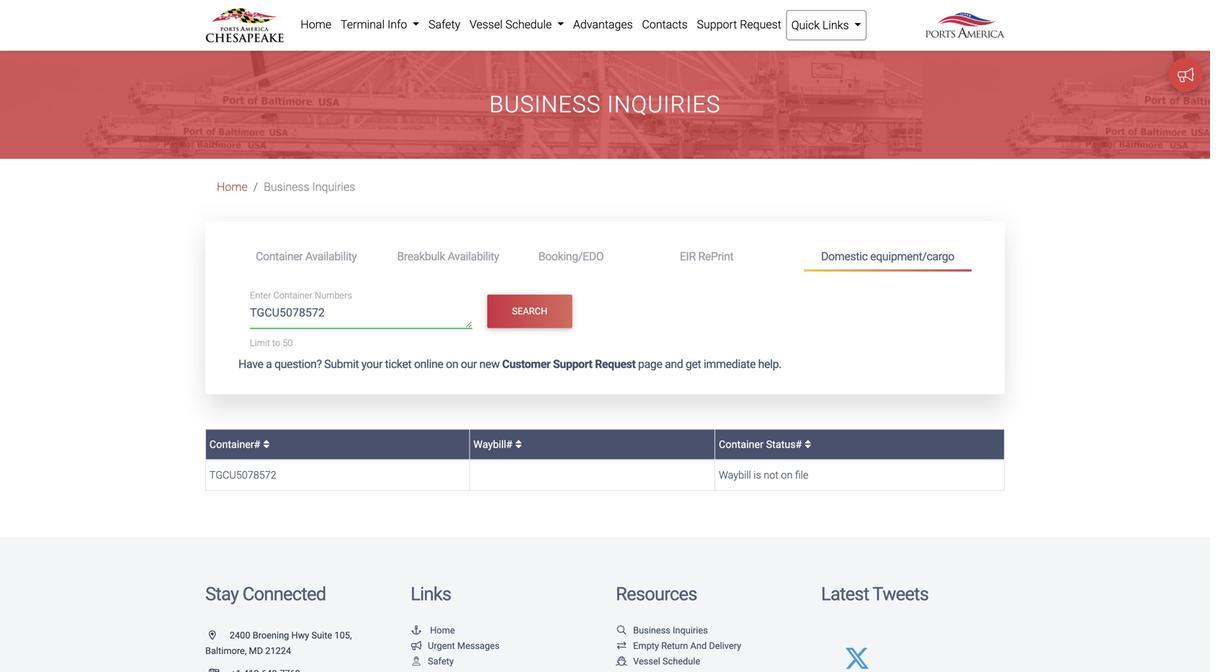 Task type: describe. For each thing, give the bounding box(es) containing it.
breakbulk availability link
[[380, 243, 521, 270]]

domestic
[[821, 250, 868, 263]]

safety link for terminal info link
[[424, 10, 465, 39]]

hwy
[[292, 630, 309, 641]]

105,
[[335, 630, 352, 641]]

limit to 50
[[250, 338, 293, 348]]

broening
[[253, 630, 289, 641]]

2 horizontal spatial business
[[633, 625, 671, 636]]

stay
[[205, 583, 239, 605]]

1 horizontal spatial vessel schedule
[[633, 656, 701, 667]]

baltimore,
[[205, 646, 247, 657]]

2400 broening hwy suite 105, baltimore, md 21224 link
[[205, 630, 352, 657]]

limit
[[250, 338, 270, 348]]

latest tweets
[[822, 583, 929, 605]]

container#
[[210, 438, 263, 451]]

booking/edo
[[539, 250, 604, 263]]

waybill# link
[[474, 438, 522, 451]]

status#
[[766, 438, 803, 451]]

1 vertical spatial schedule
[[663, 656, 701, 667]]

md
[[249, 646, 263, 657]]

booking/edo link
[[521, 243, 663, 270]]

container status# link
[[719, 438, 812, 451]]

1 vertical spatial support
[[553, 358, 593, 371]]

online
[[414, 358, 444, 371]]

sort image
[[516, 439, 522, 450]]

advantages link
[[569, 10, 638, 39]]

phone office image
[[209, 669, 231, 672]]

1 vertical spatial business inquiries
[[264, 180, 355, 194]]

sort image for container status#
[[805, 439, 812, 450]]

info
[[388, 18, 407, 31]]

Enter Container Numbers text field
[[250, 304, 472, 329]]

have a question? submit your ticket online on our new customer support request page and get immediate help.
[[239, 358, 782, 371]]

business inquiries link
[[616, 625, 708, 636]]

domestic equipment/cargo link
[[804, 243, 972, 272]]

domestic equipment/cargo
[[821, 250, 955, 263]]

tweets
[[873, 583, 929, 605]]

breakbulk availability
[[397, 250, 499, 263]]

immediate
[[704, 358, 756, 371]]

empty
[[633, 641, 659, 651]]

eir reprint
[[680, 250, 734, 263]]

to
[[272, 338, 280, 348]]

eir reprint link
[[663, 243, 804, 270]]

container# link
[[210, 438, 270, 451]]

customer
[[502, 358, 551, 371]]

urgent
[[428, 641, 455, 651]]

container for container status#
[[719, 438, 764, 451]]

home link for urgent messages link
[[411, 625, 455, 636]]

1 vertical spatial safety
[[428, 656, 454, 667]]

help.
[[759, 358, 782, 371]]

your
[[362, 358, 383, 371]]

21224
[[265, 646, 291, 657]]

suite
[[312, 630, 332, 641]]

ship image
[[616, 657, 628, 666]]

availability for container availability
[[305, 250, 357, 263]]

availability for breakbulk availability
[[448, 250, 499, 263]]

2 vertical spatial home
[[430, 625, 455, 636]]

user hard hat image
[[411, 657, 422, 666]]

tgcu5078572
[[210, 469, 277, 481]]

empty return and delivery link
[[616, 641, 742, 651]]

1 vertical spatial container
[[273, 290, 313, 301]]

container availability
[[256, 250, 357, 263]]

return
[[662, 641, 688, 651]]

eir
[[680, 250, 696, 263]]

container for container availability
[[256, 250, 303, 263]]

terminal info link
[[336, 10, 424, 39]]

a
[[266, 358, 272, 371]]

1 vertical spatial on
[[781, 469, 793, 481]]

waybill is not on file
[[719, 469, 809, 481]]

urgent messages link
[[411, 641, 500, 651]]

have
[[239, 358, 263, 371]]

reprint
[[699, 250, 734, 263]]

is
[[754, 469, 762, 481]]

0 horizontal spatial vessel
[[470, 18, 503, 31]]

search
[[512, 306, 548, 317]]

safety inside safety link
[[429, 18, 461, 31]]

connected
[[243, 583, 326, 605]]

50
[[283, 338, 293, 348]]

search button
[[488, 295, 572, 328]]

delivery
[[709, 641, 742, 651]]

0 horizontal spatial request
[[595, 358, 636, 371]]



Task type: locate. For each thing, give the bounding box(es) containing it.
vessel
[[470, 18, 503, 31], [633, 656, 661, 667]]

customer support request link
[[502, 358, 636, 371]]

1 horizontal spatial links
[[823, 18, 849, 32]]

container up enter
[[256, 250, 303, 263]]

1 horizontal spatial sort image
[[805, 439, 812, 450]]

request
[[740, 18, 782, 31], [595, 358, 636, 371]]

0 horizontal spatial sort image
[[263, 439, 270, 450]]

sort image inside container# link
[[263, 439, 270, 450]]

container availability link
[[239, 243, 380, 270]]

2 horizontal spatial home link
[[411, 625, 455, 636]]

safety link right info
[[424, 10, 465, 39]]

2 vertical spatial business
[[633, 625, 671, 636]]

waybill
[[719, 469, 751, 481]]

0 vertical spatial business inquiries
[[490, 91, 721, 118]]

home
[[301, 18, 332, 31], [217, 180, 248, 194], [430, 625, 455, 636]]

2 vertical spatial business inquiries
[[633, 625, 708, 636]]

sort image up tgcu5078572 at the bottom left of page
[[263, 439, 270, 450]]

0 horizontal spatial vessel schedule link
[[465, 10, 569, 39]]

page
[[638, 358, 663, 371]]

1 horizontal spatial vessel schedule link
[[616, 656, 701, 667]]

0 vertical spatial vessel schedule
[[470, 18, 555, 31]]

file
[[795, 469, 809, 481]]

links up anchor icon
[[411, 583, 451, 605]]

support request link
[[693, 10, 786, 39]]

sort image right status#
[[805, 439, 812, 450]]

0 horizontal spatial availability
[[305, 250, 357, 263]]

1 vertical spatial vessel schedule link
[[616, 656, 701, 667]]

0 horizontal spatial home link
[[217, 180, 248, 194]]

urgent messages
[[428, 641, 500, 651]]

1 sort image from the left
[[263, 439, 270, 450]]

question?
[[275, 358, 322, 371]]

0 vertical spatial vessel
[[470, 18, 503, 31]]

business
[[490, 91, 601, 118], [264, 180, 310, 194], [633, 625, 671, 636]]

anchor image
[[411, 626, 422, 635]]

safety down urgent
[[428, 656, 454, 667]]

sort image
[[263, 439, 270, 450], [805, 439, 812, 450]]

0 vertical spatial home
[[301, 18, 332, 31]]

support request
[[697, 18, 782, 31]]

and
[[691, 641, 707, 651]]

1 availability from the left
[[305, 250, 357, 263]]

get
[[686, 358, 701, 371]]

latest
[[822, 583, 869, 605]]

0 vertical spatial schedule
[[506, 18, 552, 31]]

contacts
[[642, 18, 688, 31]]

vessel schedule link
[[465, 10, 569, 39], [616, 656, 701, 667]]

request left page
[[595, 358, 636, 371]]

2400
[[230, 630, 250, 641]]

0 horizontal spatial on
[[446, 358, 458, 371]]

safety link for urgent messages link
[[411, 656, 454, 667]]

1 horizontal spatial support
[[697, 18, 737, 31]]

0 vertical spatial container
[[256, 250, 303, 263]]

quick links
[[792, 18, 852, 32]]

safety link
[[424, 10, 465, 39], [411, 656, 454, 667]]

1 horizontal spatial home
[[301, 18, 332, 31]]

new
[[480, 358, 500, 371]]

0 vertical spatial links
[[823, 18, 849, 32]]

safety
[[429, 18, 461, 31], [428, 656, 454, 667]]

our
[[461, 358, 477, 371]]

2 vertical spatial container
[[719, 438, 764, 451]]

inquiries
[[608, 91, 721, 118], [312, 180, 355, 194], [673, 625, 708, 636]]

exchange image
[[616, 641, 628, 651]]

safety link down urgent
[[411, 656, 454, 667]]

safety right info
[[429, 18, 461, 31]]

2 horizontal spatial home
[[430, 625, 455, 636]]

0 vertical spatial home link
[[296, 10, 336, 39]]

0 horizontal spatial support
[[553, 358, 593, 371]]

container right enter
[[273, 290, 313, 301]]

2 vertical spatial inquiries
[[673, 625, 708, 636]]

1 horizontal spatial home link
[[296, 10, 336, 39]]

ticket
[[385, 358, 412, 371]]

container up the waybill
[[719, 438, 764, 451]]

0 vertical spatial on
[[446, 358, 458, 371]]

map marker alt image
[[209, 631, 227, 640]]

on left file
[[781, 469, 793, 481]]

0 horizontal spatial schedule
[[506, 18, 552, 31]]

1 horizontal spatial vessel
[[633, 656, 661, 667]]

1 vertical spatial request
[[595, 358, 636, 371]]

empty return and delivery
[[633, 641, 742, 651]]

0 horizontal spatial home
[[217, 180, 248, 194]]

terminal info
[[341, 18, 410, 31]]

messages
[[458, 641, 500, 651]]

0 horizontal spatial business
[[264, 180, 310, 194]]

0 vertical spatial support
[[697, 18, 737, 31]]

0 vertical spatial request
[[740, 18, 782, 31]]

2400 broening hwy suite 105, baltimore, md 21224
[[205, 630, 352, 657]]

1 horizontal spatial request
[[740, 18, 782, 31]]

1 horizontal spatial schedule
[[663, 656, 701, 667]]

enter
[[250, 290, 271, 301]]

waybill#
[[474, 438, 516, 451]]

quick
[[792, 18, 820, 32]]

0 vertical spatial safety link
[[424, 10, 465, 39]]

home link
[[296, 10, 336, 39], [217, 180, 248, 194], [411, 625, 455, 636]]

breakbulk
[[397, 250, 445, 263]]

0 vertical spatial inquiries
[[608, 91, 721, 118]]

1 vertical spatial inquiries
[[312, 180, 355, 194]]

links
[[823, 18, 849, 32], [411, 583, 451, 605]]

0 vertical spatial safety
[[429, 18, 461, 31]]

bullhorn image
[[411, 641, 422, 651]]

search image
[[616, 626, 628, 635]]

quick links link
[[786, 10, 867, 40]]

2 availability from the left
[[448, 250, 499, 263]]

terminal
[[341, 18, 385, 31]]

on
[[446, 358, 458, 371], [781, 469, 793, 481]]

submit
[[324, 358, 359, 371]]

links right quick
[[823, 18, 849, 32]]

home link for terminal info link
[[296, 10, 336, 39]]

on left our
[[446, 358, 458, 371]]

availability right breakbulk
[[448, 250, 499, 263]]

2 vertical spatial home link
[[411, 625, 455, 636]]

contacts link
[[638, 10, 693, 39]]

vessel schedule
[[470, 18, 555, 31], [633, 656, 701, 667]]

container status#
[[719, 438, 805, 451]]

container
[[256, 250, 303, 263], [273, 290, 313, 301], [719, 438, 764, 451]]

equipment/cargo
[[871, 250, 955, 263]]

sort image for container#
[[263, 439, 270, 450]]

enter container numbers
[[250, 290, 352, 301]]

1 vertical spatial home link
[[217, 180, 248, 194]]

availability
[[305, 250, 357, 263], [448, 250, 499, 263]]

0 vertical spatial vessel schedule link
[[465, 10, 569, 39]]

stay connected
[[205, 583, 326, 605]]

1 vertical spatial vessel schedule
[[633, 656, 701, 667]]

and
[[665, 358, 683, 371]]

business inquiries
[[490, 91, 721, 118], [264, 180, 355, 194], [633, 625, 708, 636]]

advantages
[[573, 18, 633, 31]]

request left quick
[[740, 18, 782, 31]]

support right customer
[[553, 358, 593, 371]]

1 vertical spatial home
[[217, 180, 248, 194]]

1 vertical spatial vessel
[[633, 656, 661, 667]]

0 horizontal spatial vessel schedule
[[470, 18, 555, 31]]

0 horizontal spatial links
[[411, 583, 451, 605]]

1 horizontal spatial business
[[490, 91, 601, 118]]

1 vertical spatial business
[[264, 180, 310, 194]]

1 vertical spatial safety link
[[411, 656, 454, 667]]

1 horizontal spatial availability
[[448, 250, 499, 263]]

sort image inside container status# link
[[805, 439, 812, 450]]

numbers
[[315, 290, 352, 301]]

not
[[764, 469, 779, 481]]

schedule
[[506, 18, 552, 31], [663, 656, 701, 667]]

availability up numbers
[[305, 250, 357, 263]]

resources
[[616, 583, 697, 605]]

1 horizontal spatial on
[[781, 469, 793, 481]]

1 vertical spatial links
[[411, 583, 451, 605]]

2 sort image from the left
[[805, 439, 812, 450]]

0 vertical spatial business
[[490, 91, 601, 118]]

support right contacts link
[[697, 18, 737, 31]]



Task type: vqa. For each thing, say whether or not it's contained in the screenshot.
bottom Turn
no



